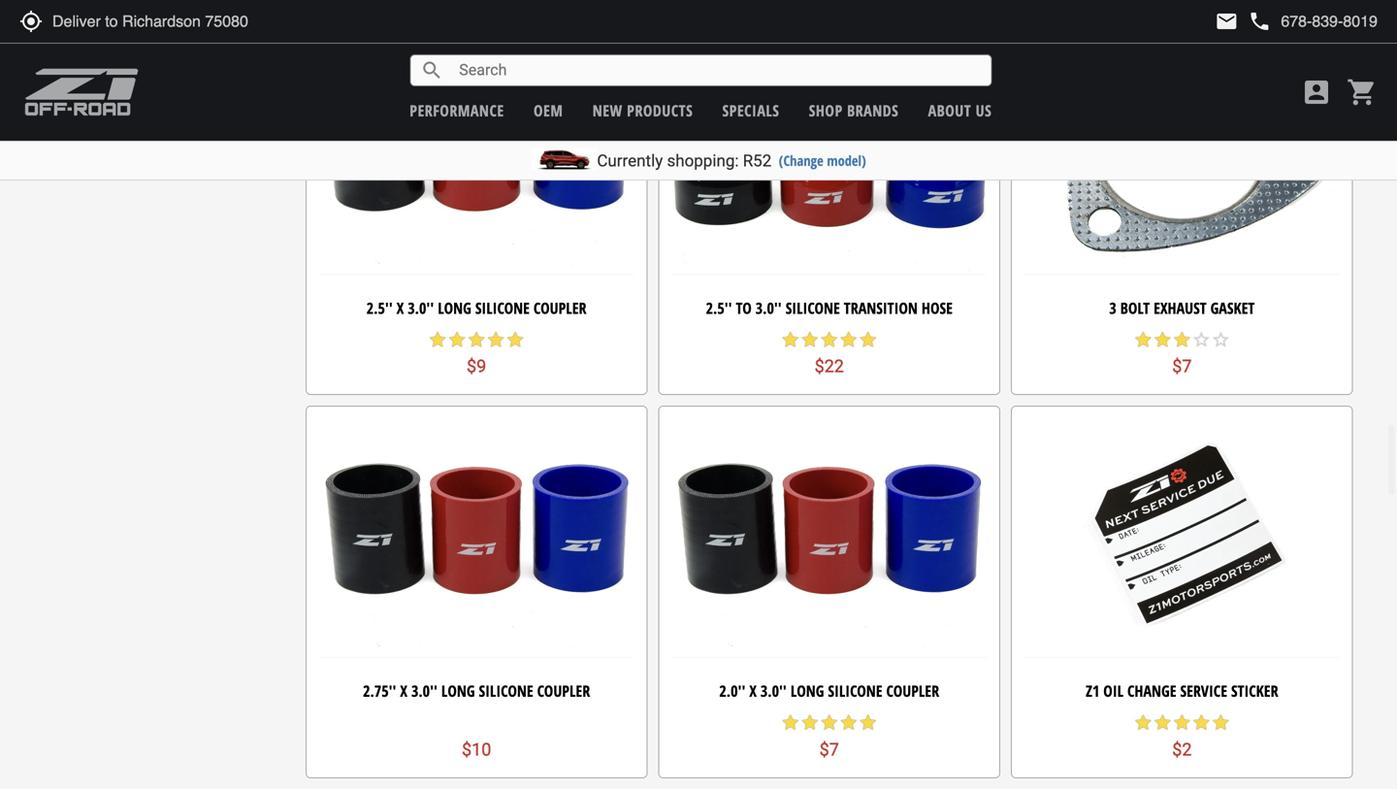 Task type: locate. For each thing, give the bounding box(es) containing it.
1 horizontal spatial long
[[791, 680, 824, 701]]

1 2.5'' from the left
[[367, 297, 393, 318]]

long up star star star star star $7 at the bottom
[[791, 680, 824, 701]]

silicone for 2.75'' x 3.0'' long silicone coupler
[[479, 680, 534, 701]]

gasket
[[1211, 297, 1255, 318]]

$7 down the 2.0'' x 3.0'' long silicone coupler
[[820, 739, 839, 760]]

star star star star star $22
[[781, 330, 878, 377]]

star
[[428, 330, 448, 349], [448, 330, 467, 349], [467, 330, 486, 349], [486, 330, 506, 349], [506, 330, 525, 349], [781, 330, 800, 349], [800, 330, 820, 349], [820, 330, 839, 349], [839, 330, 859, 349], [859, 330, 878, 349], [1134, 330, 1153, 349], [1153, 330, 1173, 349], [1173, 330, 1192, 349], [781, 713, 800, 732], [800, 713, 820, 732], [820, 713, 839, 732], [839, 713, 859, 732], [859, 713, 878, 732], [1134, 713, 1153, 732], [1153, 713, 1173, 732], [1173, 713, 1192, 732], [1192, 713, 1212, 732], [1212, 713, 1231, 732]]

bolt
[[1121, 297, 1150, 318]]

us
[[976, 100, 992, 121]]

1 vertical spatial $7
[[820, 739, 839, 760]]

0 vertical spatial $7
[[1173, 356, 1192, 377]]

phone
[[1249, 10, 1272, 33]]

0 horizontal spatial $7
[[820, 739, 839, 760]]

1 horizontal spatial 2.5''
[[706, 297, 732, 318]]

3.0'' right 2.0''
[[761, 680, 787, 701]]

oil
[[1104, 680, 1124, 701]]

0 horizontal spatial long
[[438, 297, 472, 318]]

star_border down 3 bolt exhaust gasket
[[1192, 330, 1212, 349]]

long for 2.0''
[[791, 680, 824, 701]]

x for 2.5''
[[397, 297, 404, 318]]

(change
[[779, 151, 824, 170]]

1 star_border from the left
[[1192, 330, 1212, 349]]

mail
[[1216, 10, 1239, 33]]

shopping_cart
[[1347, 77, 1378, 108]]

new
[[593, 100, 623, 121]]

$7 for gasket
[[1173, 356, 1192, 377]]

$7 down 3 bolt exhaust gasket
[[1173, 356, 1192, 377]]

silicone for 2.0'' x 3.0'' long silicone coupler
[[828, 680, 883, 701]]

long for 2.5''
[[438, 297, 472, 318]]

silicone
[[475, 297, 530, 318], [786, 297, 840, 318], [479, 680, 534, 701], [828, 680, 883, 701]]

specials
[[723, 100, 780, 121]]

new products
[[593, 100, 693, 121]]

3.0'' up star star star star star $9 on the top left of the page
[[408, 297, 434, 318]]

long up star star star star star $9 on the top left of the page
[[438, 297, 472, 318]]

x for 2.0''
[[750, 680, 757, 701]]

about
[[928, 100, 972, 121]]

star_border down gasket
[[1212, 330, 1231, 349]]

long
[[438, 297, 472, 318], [791, 680, 824, 701]]

search
[[421, 59, 444, 82]]

0 horizontal spatial 2.5''
[[367, 297, 393, 318]]

1 horizontal spatial $7
[[1173, 356, 1192, 377]]

account_box link
[[1297, 77, 1337, 108]]

silicone right long at the left of page
[[479, 680, 534, 701]]

3 bolt exhaust gasket
[[1110, 297, 1255, 318]]

3.0'' right to
[[756, 297, 782, 318]]

1 vertical spatial long
[[791, 680, 824, 701]]

star star star star star $2
[[1134, 713, 1231, 760]]

3.0''
[[408, 297, 434, 318], [756, 297, 782, 318], [411, 680, 438, 701], [761, 680, 787, 701]]

r52
[[743, 151, 772, 170]]

new products link
[[593, 100, 693, 121]]

2 2.5'' from the left
[[706, 297, 732, 318]]

coupler
[[534, 297, 587, 318], [537, 680, 590, 701], [887, 680, 940, 701]]

$7
[[1173, 356, 1192, 377], [820, 739, 839, 760]]

star_border
[[1192, 330, 1212, 349], [1212, 330, 1231, 349]]

3.0'' left long at the left of page
[[411, 680, 438, 701]]

star star star star_border star_border $7
[[1134, 330, 1231, 377]]

$7 for long
[[820, 739, 839, 760]]

3.0'' for 2.5'' to 3.0'' silicone transition hose
[[756, 297, 782, 318]]

2.75'' x 3.0'' long silicone coupler
[[363, 680, 590, 701]]

coupler for 2.75'' x 3.0'' long silicone coupler
[[537, 680, 590, 701]]

2 star_border from the left
[[1212, 330, 1231, 349]]

to
[[736, 297, 752, 318]]

2.0''
[[720, 680, 746, 701]]

brands
[[847, 100, 899, 121]]

3.0'' for 2.75'' x 3.0'' long silicone coupler
[[411, 680, 438, 701]]

silicone up star star star star star $9 on the top left of the page
[[475, 297, 530, 318]]

$2
[[1173, 739, 1192, 760]]

star star star star star $9
[[428, 330, 525, 377]]

2.5'' for 2.5'' x 3.0'' long silicone coupler
[[367, 297, 393, 318]]

shop brands link
[[809, 100, 899, 121]]

oem
[[534, 100, 563, 121]]

specials link
[[723, 100, 780, 121]]

x
[[397, 297, 404, 318], [400, 680, 408, 701], [750, 680, 757, 701]]

3.0'' for 2.5'' x 3.0'' long silicone coupler
[[408, 297, 434, 318]]

$7 inside star star star star_border star_border $7
[[1173, 356, 1192, 377]]

shop brands
[[809, 100, 899, 121]]

$10
[[462, 739, 491, 760]]

0 vertical spatial long
[[438, 297, 472, 318]]

shopping_cart link
[[1342, 77, 1378, 108]]

z1 oil change service sticker
[[1086, 680, 1279, 701]]

about us link
[[928, 100, 992, 121]]

$7 inside star star star star star $7
[[820, 739, 839, 760]]

2.5''
[[367, 297, 393, 318], [706, 297, 732, 318]]

silicone up star star star star star $7 at the bottom
[[828, 680, 883, 701]]

x for 2.75''
[[400, 680, 408, 701]]

transition
[[844, 297, 918, 318]]



Task type: describe. For each thing, give the bounding box(es) containing it.
$9
[[467, 356, 487, 377]]

phone link
[[1249, 10, 1378, 33]]

silicone up star star star star star $22
[[786, 297, 840, 318]]

my_location
[[19, 10, 43, 33]]

2.0'' x 3.0'' long silicone coupler
[[720, 680, 940, 701]]

sticker
[[1232, 680, 1279, 701]]

2.75''
[[363, 680, 396, 701]]

performance
[[410, 100, 504, 121]]

shop
[[809, 100, 843, 121]]

long
[[442, 680, 475, 701]]

2.5'' for 2.5'' to 3.0'' silicone transition hose
[[706, 297, 732, 318]]

3
[[1110, 297, 1117, 318]]

account_box
[[1302, 77, 1333, 108]]

$22
[[815, 356, 844, 377]]

products
[[627, 100, 693, 121]]

model)
[[827, 151, 866, 170]]

(change model) link
[[779, 151, 866, 170]]

2.5'' x 3.0'' long silicone coupler
[[367, 297, 587, 318]]

hose
[[922, 297, 953, 318]]

mail phone
[[1216, 10, 1272, 33]]

oem link
[[534, 100, 563, 121]]

mail link
[[1216, 10, 1239, 33]]

currently
[[597, 151, 663, 170]]

change
[[1128, 680, 1177, 701]]

silicone for 2.5'' x 3.0'' long silicone coupler
[[475, 297, 530, 318]]

shopping:
[[667, 151, 739, 170]]

exhaust
[[1154, 297, 1207, 318]]

coupler for 2.5'' x 3.0'' long silicone coupler
[[534, 297, 587, 318]]

currently shopping: r52 (change model)
[[597, 151, 866, 170]]

2.5'' to 3.0'' silicone transition hose
[[706, 297, 953, 318]]

performance link
[[410, 100, 504, 121]]

star star star star star $7
[[781, 713, 878, 760]]

3.0'' for 2.0'' x 3.0'' long silicone coupler
[[761, 680, 787, 701]]

z1
[[1086, 680, 1100, 701]]

about us
[[928, 100, 992, 121]]

service
[[1181, 680, 1228, 701]]

coupler for 2.0'' x 3.0'' long silicone coupler
[[887, 680, 940, 701]]

Search search field
[[444, 55, 991, 85]]

z1 motorsports logo image
[[24, 68, 139, 116]]



Task type: vqa. For each thing, say whether or not it's contained in the screenshot.


